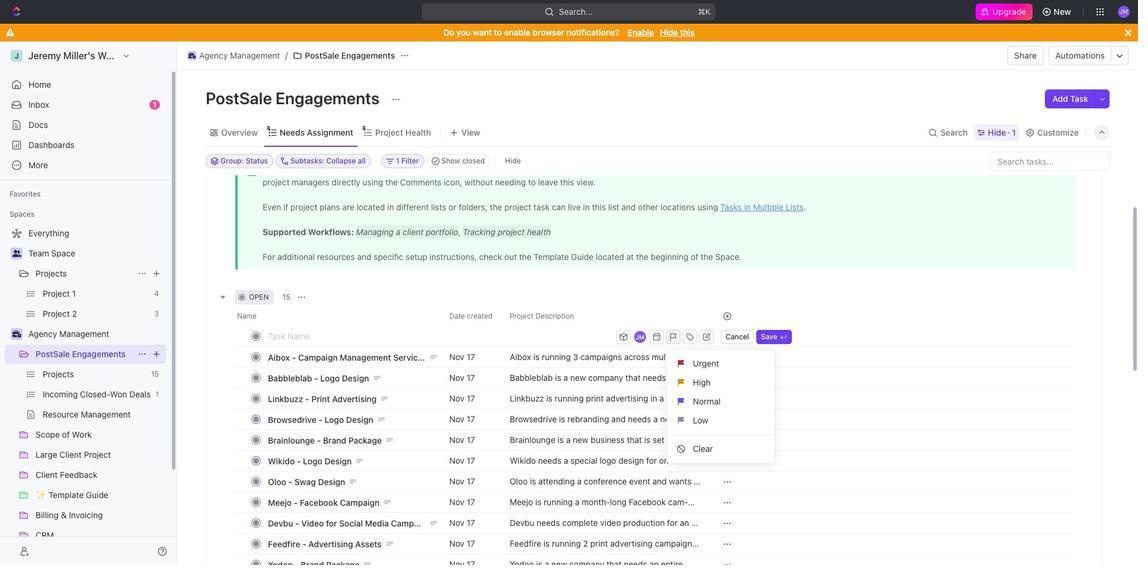 Task type: describe. For each thing, give the bounding box(es) containing it.
automations button
[[1049, 47, 1111, 65]]

needs inside the feedfire is running 2 print advertising campaigns and needs creation of the assets.
[[526, 550, 550, 560]]

design for oloo - swag design
[[318, 477, 345, 487]]

well-
[[666, 394, 685, 404]]

enable
[[504, 27, 530, 37]]

list containing urgent
[[667, 354, 775, 458]]

browsedrive - logo design link
[[265, 411, 440, 428]]

logo
[[600, 456, 616, 466]]

linkbuzz is running print advertising in a well- known magazine and needs content creation.
[[510, 394, 685, 414]]

running for creation
[[552, 539, 581, 549]]

user group image
[[12, 250, 21, 257]]

add task
[[1052, 94, 1088, 104]]

customize
[[1037, 127, 1079, 137]]

devbu for devbu - video for social media campaign
[[268, 518, 293, 528]]

the
[[595, 550, 608, 560]]

meejo - facebook campaign
[[268, 498, 380, 508]]

linkbuzz for linkbuzz - print advertising
[[268, 394, 303, 404]]

save button
[[756, 330, 792, 344]]

browser
[[533, 27, 564, 37]]

want
[[473, 27, 492, 37]]

customize button
[[1022, 124, 1082, 141]]

brainlounge - brand package
[[268, 435, 382, 445]]

browsedrive is rebranding and needs a new, mod ern logo.
[[510, 414, 701, 435]]

brand
[[323, 435, 346, 445]]

normal button
[[672, 392, 770, 411]]

1 vertical spatial agency management link
[[28, 325, 164, 344]]

dashboards link
[[5, 136, 166, 155]]

favorites button
[[5, 187, 46, 202]]

postsale inside sidebar navigation
[[36, 349, 70, 359]]

favorites
[[9, 190, 41, 199]]

search button
[[925, 124, 971, 141]]

home link
[[5, 75, 166, 94]]

15
[[282, 293, 290, 302]]

logo.
[[525, 425, 543, 435]]

new,
[[660, 414, 678, 424]]

media
[[574, 529, 597, 539]]

linkbuzz - print advertising
[[268, 394, 377, 404]]

devbu needs complete video production for an upcoming social media campaign. button
[[503, 513, 708, 539]]

- for oloo
[[288, 477, 292, 487]]

upgrade
[[992, 7, 1026, 17]]

1 vertical spatial postsale
[[206, 88, 272, 108]]

an
[[680, 518, 689, 528]]

running for magazine
[[555, 394, 584, 404]]

of inside wikido needs a special logo design for one of their sub-brands.
[[676, 456, 683, 466]]

clear
[[693, 444, 713, 454]]

- for browsedrive
[[319, 415, 322, 425]]

video
[[600, 518, 621, 528]]

wikido needs a special logo design for one of their sub-brands.
[[510, 456, 686, 477]]

their
[[510, 467, 527, 477]]

brainlounge - brand package link
[[265, 432, 440, 449]]

1 vertical spatial engagements
[[276, 88, 380, 108]]

Search tasks... text field
[[990, 152, 1109, 170]]

normal
[[693, 396, 721, 406]]

business time image inside tree
[[12, 331, 21, 338]]

urgent
[[693, 358, 719, 368]]

0 vertical spatial postsale engagements
[[305, 50, 395, 60]]

engagements inside sidebar navigation
[[72, 349, 126, 359]]

complete
[[562, 518, 598, 528]]

devbu - video for social media campaign link
[[265, 515, 440, 532]]

devbu - video for social media campaign
[[268, 518, 431, 528]]

1 horizontal spatial agency
[[199, 50, 228, 60]]

1 vertical spatial postsale engagements
[[206, 88, 383, 108]]

1 horizontal spatial campaign
[[340, 498, 380, 508]]

in
[[651, 394, 657, 404]]

sub-
[[529, 467, 547, 477]]

docs link
[[5, 116, 166, 135]]

wikido - logo design
[[268, 456, 352, 466]]

design for wikido - logo design
[[325, 456, 352, 466]]

inbox
[[28, 100, 49, 110]]

⌘k
[[698, 7, 711, 17]]

2 vertical spatial management
[[340, 352, 391, 362]]

- for wikido
[[297, 456, 301, 466]]

campaigns
[[655, 539, 696, 549]]

docs
[[28, 120, 48, 130]]

- for meejo
[[294, 498, 298, 508]]

new
[[1054, 7, 1071, 17]]

creation.
[[650, 404, 683, 414]]

and inside linkbuzz is running print advertising in a well- known magazine and needs content creation.
[[576, 404, 590, 414]]

devbu needs complete video production for an upcoming social media campaign.
[[510, 518, 691, 539]]

content
[[618, 404, 647, 414]]

aibox - campaign management services
[[268, 352, 427, 362]]

oloo - swag design
[[268, 477, 345, 487]]

0 horizontal spatial for
[[326, 518, 337, 528]]

needs assignment
[[280, 127, 353, 137]]

- for brainlounge
[[317, 435, 321, 445]]

a inside linkbuzz is running print advertising in a well- known magazine and needs content creation.
[[660, 394, 664, 404]]

brainlounge
[[268, 435, 315, 445]]

0 vertical spatial advertising
[[332, 394, 377, 404]]

management inside sidebar navigation
[[59, 329, 109, 339]]

rebranding
[[567, 414, 609, 424]]

notifications?
[[566, 27, 619, 37]]

search...
[[559, 7, 593, 17]]

project health
[[375, 127, 431, 137]]

feedfire for feedfire is running 2 print advertising campaigns and needs creation of the assets.
[[510, 539, 541, 549]]

share
[[1014, 50, 1037, 60]]

package
[[348, 435, 382, 445]]

browsedrive for browsedrive - logo design
[[268, 415, 316, 425]]

1 inside sidebar navigation
[[153, 100, 156, 109]]

high
[[693, 377, 711, 387]]

to
[[494, 27, 502, 37]]

agency inside tree
[[28, 329, 57, 339]]

add task button
[[1045, 90, 1095, 108]]

1 horizontal spatial 1
[[1012, 127, 1016, 137]]

Task Name text field
[[268, 327, 614, 346]]

- for feedfire
[[302, 539, 306, 549]]

is for browsedrive
[[559, 414, 565, 424]]

design for babbleblab - logo design
[[342, 373, 369, 383]]

feedfire for feedfire - advertising assets
[[268, 539, 300, 549]]

spaces
[[9, 210, 35, 219]]

/
[[285, 50, 288, 60]]

- for aibox
[[292, 352, 296, 362]]

assignment
[[307, 127, 353, 137]]

needs inside wikido needs a special logo design for one of their sub-brands.
[[538, 456, 561, 466]]

- for linkbuzz
[[305, 394, 309, 404]]

agency management inside sidebar navigation
[[28, 329, 109, 339]]

print inside linkbuzz is running print advertising in a well- known magazine and needs content creation.
[[586, 394, 604, 404]]

brands.
[[547, 467, 576, 477]]

feedfire - advertising assets link
[[265, 536, 440, 553]]



Task type: locate. For each thing, give the bounding box(es) containing it.
is left social
[[543, 539, 550, 549]]

- for babbleblab
[[314, 373, 318, 383]]

logo for wikido
[[303, 456, 322, 466]]

projects link
[[36, 264, 133, 283]]

1 horizontal spatial feedfire
[[510, 539, 541, 549]]

campaign down oloo - swag design link
[[340, 498, 380, 508]]

print
[[311, 394, 330, 404]]

1 vertical spatial advertising
[[308, 539, 353, 549]]

design up linkbuzz - print advertising link
[[342, 373, 369, 383]]

video
[[301, 518, 324, 528]]

2 vertical spatial is
[[543, 539, 550, 549]]

0 vertical spatial of
[[676, 456, 683, 466]]

add
[[1052, 94, 1068, 104]]

browsedrive inside browsedrive - logo design link
[[268, 415, 316, 425]]

linkbuzz down the babbleblab
[[268, 394, 303, 404]]

0 horizontal spatial browsedrive
[[268, 415, 316, 425]]

1 vertical spatial a
[[653, 414, 658, 424]]

2 vertical spatial a
[[564, 456, 568, 466]]

project health link
[[373, 124, 431, 141]]

oloo
[[268, 477, 286, 487]]

0 horizontal spatial wikido
[[268, 456, 295, 466]]

2 horizontal spatial management
[[340, 352, 391, 362]]

1 horizontal spatial wikido
[[510, 456, 536, 466]]

media
[[365, 518, 389, 528]]

do you want to enable browser notifications? enable hide this
[[443, 27, 695, 37]]

print inside the feedfire is running 2 print advertising campaigns and needs creation of the assets.
[[590, 539, 608, 549]]

1 horizontal spatial agency management
[[199, 50, 280, 60]]

print up the
[[590, 539, 608, 549]]

linkbuzz
[[510, 394, 544, 404], [268, 394, 303, 404]]

needs inside linkbuzz is running print advertising in a well- known magazine and needs content creation.
[[592, 404, 616, 414]]

tree containing team space
[[5, 224, 166, 565]]

1 horizontal spatial hide
[[660, 27, 678, 37]]

2 vertical spatial hide
[[505, 156, 521, 165]]

aibox
[[268, 352, 290, 362]]

automations
[[1055, 50, 1105, 60]]

browsedrive
[[510, 414, 557, 424], [268, 415, 316, 425]]

a inside wikido needs a special logo design for one of their sub-brands.
[[564, 456, 568, 466]]

devbu down meejo in the left of the page
[[268, 518, 293, 528]]

babbleblab
[[268, 373, 312, 383]]

hide button
[[500, 154, 526, 168]]

needs
[[280, 127, 305, 137]]

save
[[761, 332, 777, 341]]

0 vertical spatial agency
[[199, 50, 228, 60]]

1 horizontal spatial postsale engagements link
[[290, 49, 398, 63]]

linkbuzz for linkbuzz is running print advertising in a well- known magazine and needs content creation.
[[510, 394, 544, 404]]

design up meejo - facebook campaign
[[318, 477, 345, 487]]

browsedrive up brainlounge
[[268, 415, 316, 425]]

1 vertical spatial hide
[[988, 127, 1006, 137]]

logo up brand
[[325, 415, 344, 425]]

low
[[693, 415, 708, 425]]

1 vertical spatial management
[[59, 329, 109, 339]]

1 vertical spatial campaign
[[340, 498, 380, 508]]

2 horizontal spatial for
[[667, 518, 678, 528]]

0 vertical spatial agency management
[[199, 50, 280, 60]]

sidebar navigation
[[0, 41, 177, 565]]

enable
[[628, 27, 654, 37]]

postsale
[[305, 50, 339, 60], [206, 88, 272, 108], [36, 349, 70, 359]]

print up rebranding
[[586, 394, 604, 404]]

0 horizontal spatial business time image
[[12, 331, 21, 338]]

ern
[[510, 425, 522, 435]]

agency management link
[[184, 49, 283, 63], [28, 325, 164, 344]]

logo up linkbuzz - print advertising
[[320, 373, 340, 383]]

1 vertical spatial is
[[559, 414, 565, 424]]

linkbuzz - print advertising link
[[265, 390, 440, 408]]

devbu for devbu needs complete video production for an upcoming social media campaign.
[[510, 518, 534, 528]]

2 horizontal spatial campaign
[[391, 518, 431, 528]]

creation
[[552, 550, 583, 560]]

devbu up upcoming
[[510, 518, 534, 528]]

advertising inside the feedfire is running 2 print advertising campaigns and needs creation of the assets.
[[610, 539, 653, 549]]

1 vertical spatial running
[[552, 539, 581, 549]]

- up swag
[[297, 456, 301, 466]]

list
[[667, 354, 775, 458]]

1 vertical spatial postsale engagements link
[[36, 345, 133, 364]]

one
[[659, 456, 673, 466]]

design for browsedrive - logo design
[[346, 415, 373, 425]]

1 horizontal spatial browsedrive
[[510, 414, 557, 424]]

for inside wikido needs a special logo design for one of their sub-brands.
[[646, 456, 657, 466]]

meejo
[[268, 498, 292, 508]]

is left rebranding
[[559, 414, 565, 424]]

wikido for wikido needs a special logo design for one of their sub-brands.
[[510, 456, 536, 466]]

home
[[28, 79, 51, 90]]

a up the brands.
[[564, 456, 568, 466]]

social
[[339, 518, 363, 528]]

1 horizontal spatial linkbuzz
[[510, 394, 544, 404]]

0 horizontal spatial feedfire
[[268, 539, 300, 549]]

running up creation
[[552, 539, 581, 549]]

design up package on the bottom of page
[[346, 415, 373, 425]]

1 vertical spatial agency
[[28, 329, 57, 339]]

advertising up content
[[606, 394, 648, 404]]

1 horizontal spatial of
[[676, 456, 683, 466]]

0 horizontal spatial postsale
[[36, 349, 70, 359]]

feedfire down meejo in the left of the page
[[268, 539, 300, 549]]

1 vertical spatial 1
[[1012, 127, 1016, 137]]

wikido - logo design link
[[265, 453, 440, 470]]

- left brand
[[317, 435, 321, 445]]

business time image inside agency management link
[[188, 53, 196, 59]]

1 horizontal spatial for
[[646, 456, 657, 466]]

- up print
[[314, 373, 318, 383]]

postsale engagements link inside sidebar navigation
[[36, 345, 133, 364]]

hide for hide
[[505, 156, 521, 165]]

- right aibox
[[292, 352, 296, 362]]

- right oloo
[[288, 477, 292, 487]]

is up magazine
[[546, 394, 553, 404]]

0 horizontal spatial linkbuzz
[[268, 394, 303, 404]]

a right in
[[660, 394, 664, 404]]

is for feedfire
[[543, 539, 550, 549]]

running
[[555, 394, 584, 404], [552, 539, 581, 549]]

0 vertical spatial campaign
[[298, 352, 338, 362]]

space
[[51, 248, 75, 258]]

is inside the feedfire is running 2 print advertising campaigns and needs creation of the assets.
[[543, 539, 550, 549]]

0 vertical spatial postsale
[[305, 50, 339, 60]]

advertising
[[606, 394, 648, 404], [610, 539, 653, 549]]

0 horizontal spatial hide
[[505, 156, 521, 165]]

logo for babbleblab
[[320, 373, 340, 383]]

design
[[342, 373, 369, 383], [346, 415, 373, 425], [325, 456, 352, 466], [318, 477, 345, 487]]

0 horizontal spatial management
[[59, 329, 109, 339]]

campaign.
[[600, 529, 639, 539]]

1 vertical spatial print
[[590, 539, 608, 549]]

tree
[[5, 224, 166, 565]]

0 vertical spatial management
[[230, 50, 280, 60]]

linkbuzz up known
[[510, 394, 544, 404]]

0 vertical spatial 1
[[153, 100, 156, 109]]

browsedrive for browsedrive is rebranding and needs a new, mod ern logo.
[[510, 414, 557, 424]]

0 horizontal spatial agency management link
[[28, 325, 164, 344]]

production
[[623, 518, 665, 528]]

devbu inside devbu needs complete video production for an upcoming social media campaign.
[[510, 518, 534, 528]]

cancel button
[[721, 330, 754, 344]]

- left print
[[305, 394, 309, 404]]

0 vertical spatial a
[[660, 394, 664, 404]]

1 vertical spatial of
[[585, 550, 593, 560]]

- left video
[[295, 518, 299, 528]]

team
[[28, 248, 49, 258]]

- for devbu
[[295, 518, 299, 528]]

project
[[375, 127, 403, 137]]

swag
[[294, 477, 316, 487]]

2 vertical spatial postsale engagements
[[36, 349, 126, 359]]

1 horizontal spatial devbu
[[510, 518, 534, 528]]

2 vertical spatial engagements
[[72, 349, 126, 359]]

1 horizontal spatial and
[[576, 404, 590, 414]]

1 horizontal spatial management
[[230, 50, 280, 60]]

hide for hide 1
[[988, 127, 1006, 137]]

tree inside sidebar navigation
[[5, 224, 166, 565]]

is inside browsedrive is rebranding and needs a new, mod ern logo.
[[559, 414, 565, 424]]

task
[[1070, 94, 1088, 104]]

0 vertical spatial postsale engagements link
[[290, 49, 398, 63]]

1 vertical spatial agency management
[[28, 329, 109, 339]]

mod
[[680, 414, 701, 424]]

0 horizontal spatial postsale engagements link
[[36, 345, 133, 364]]

0 horizontal spatial 1
[[153, 100, 156, 109]]

0 vertical spatial business time image
[[188, 53, 196, 59]]

advertising up assets.
[[610, 539, 653, 549]]

known
[[510, 404, 535, 414]]

- right meejo in the left of the page
[[294, 498, 298, 508]]

meejo - facebook campaign link
[[265, 494, 440, 511]]

- down video
[[302, 539, 306, 549]]

-
[[292, 352, 296, 362], [314, 373, 318, 383], [305, 394, 309, 404], [319, 415, 322, 425], [317, 435, 321, 445], [297, 456, 301, 466], [288, 477, 292, 487], [294, 498, 298, 508], [295, 518, 299, 528], [302, 539, 306, 549]]

feedfire inside the feedfire is running 2 print advertising campaigns and needs creation of the assets.
[[510, 539, 541, 549]]

browsedrive inside browsedrive is rebranding and needs a new, mod ern logo.
[[510, 414, 557, 424]]

engagements
[[341, 50, 395, 60], [276, 88, 380, 108], [72, 349, 126, 359]]

a inside browsedrive is rebranding and needs a new, mod ern logo.
[[653, 414, 658, 424]]

wikido up their
[[510, 456, 536, 466]]

hide
[[660, 27, 678, 37], [988, 127, 1006, 137], [505, 156, 521, 165]]

magazine
[[537, 404, 574, 414]]

2 horizontal spatial and
[[611, 414, 626, 424]]

1
[[153, 100, 156, 109], [1012, 127, 1016, 137]]

running up magazine
[[555, 394, 584, 404]]

open
[[249, 293, 269, 302]]

of inside the feedfire is running 2 print advertising campaigns and needs creation of the assets.
[[585, 550, 593, 560]]

wikido for wikido - logo design
[[268, 456, 295, 466]]

feedfire left social
[[510, 539, 541, 549]]

campaign right the media
[[391, 518, 431, 528]]

1 vertical spatial logo
[[325, 415, 344, 425]]

projects
[[36, 269, 67, 279]]

advertising down video
[[308, 539, 353, 549]]

needs inside browsedrive is rebranding and needs a new, mod ern logo.
[[628, 414, 651, 424]]

needs inside devbu needs complete video production for an upcoming social media campaign.
[[537, 518, 560, 528]]

1 horizontal spatial agency management link
[[184, 49, 283, 63]]

assets
[[355, 539, 382, 549]]

2 horizontal spatial postsale
[[305, 50, 339, 60]]

0 horizontal spatial of
[[585, 550, 593, 560]]

0 vertical spatial is
[[546, 394, 553, 404]]

of down 2
[[585, 550, 593, 560]]

of right one
[[676, 456, 683, 466]]

needs assignment link
[[277, 124, 353, 141]]

design down brand
[[325, 456, 352, 466]]

is inside linkbuzz is running print advertising in a well- known magazine and needs content creation.
[[546, 394, 553, 404]]

a left new, on the right bottom of page
[[653, 414, 658, 424]]

0 vertical spatial running
[[555, 394, 584, 404]]

0 vertical spatial engagements
[[341, 50, 395, 60]]

for left one
[[646, 456, 657, 466]]

0 vertical spatial logo
[[320, 373, 340, 383]]

linkbuzz is running print advertising in a well- known magazine and needs content creation. button
[[503, 388, 708, 414]]

2 vertical spatial postsale
[[36, 349, 70, 359]]

browsedrive up logo. on the left of page
[[510, 414, 557, 424]]

dashboards
[[28, 140, 74, 150]]

advertising inside linkbuzz is running print advertising in a well- known magazine and needs content creation.
[[606, 394, 648, 404]]

new button
[[1037, 2, 1078, 21]]

browsedrive - logo design
[[268, 415, 373, 425]]

1 horizontal spatial a
[[653, 414, 658, 424]]

and inside browsedrive is rebranding and needs a new, mod ern logo.
[[611, 414, 626, 424]]

logo up oloo - swag design at the left
[[303, 456, 322, 466]]

2 vertical spatial logo
[[303, 456, 322, 466]]

services
[[393, 352, 427, 362]]

2 horizontal spatial hide
[[988, 127, 1006, 137]]

1 horizontal spatial business time image
[[188, 53, 196, 59]]

0 vertical spatial print
[[586, 394, 604, 404]]

logo for browsedrive
[[325, 415, 344, 425]]

babbleblab - logo design
[[268, 373, 369, 383]]

for inside devbu needs complete video production for an upcoming social media campaign.
[[667, 518, 678, 528]]

0 horizontal spatial a
[[564, 456, 568, 466]]

0 vertical spatial agency management link
[[184, 49, 283, 63]]

wikido inside wikido needs a special logo design for one of their sub-brands.
[[510, 456, 536, 466]]

0 horizontal spatial agency management
[[28, 329, 109, 339]]

and inside the feedfire is running 2 print advertising campaigns and needs creation of the assets.
[[510, 550, 524, 560]]

1 vertical spatial business time image
[[12, 331, 21, 338]]

feedfire is running 2 print advertising campaigns and needs creation of the assets.
[[510, 539, 699, 560]]

running inside linkbuzz is running print advertising in a well- known magazine and needs content creation.
[[555, 394, 584, 404]]

0 horizontal spatial campaign
[[298, 352, 338, 362]]

health
[[405, 127, 431, 137]]

0 horizontal spatial agency
[[28, 329, 57, 339]]

you
[[456, 27, 471, 37]]

is for linkbuzz
[[546, 394, 553, 404]]

advertising down babbleblab - logo design link
[[332, 394, 377, 404]]

do
[[443, 27, 454, 37]]

this
[[680, 27, 695, 37]]

high button
[[672, 373, 770, 392]]

wikido up oloo
[[268, 456, 295, 466]]

hide inside button
[[505, 156, 521, 165]]

0 vertical spatial hide
[[660, 27, 678, 37]]

postsale engagements inside sidebar navigation
[[36, 349, 126, 359]]

for right video
[[326, 518, 337, 528]]

linkbuzz inside linkbuzz is running print advertising in a well- known magazine and needs content creation.
[[510, 394, 544, 404]]

- down print
[[319, 415, 322, 425]]

2 vertical spatial campaign
[[391, 518, 431, 528]]

0 vertical spatial advertising
[[606, 394, 648, 404]]

campaign up babbleblab - logo design
[[298, 352, 338, 362]]

management
[[230, 50, 280, 60], [59, 329, 109, 339], [340, 352, 391, 362]]

0 horizontal spatial devbu
[[268, 518, 293, 528]]

1 vertical spatial advertising
[[610, 539, 653, 549]]

1 horizontal spatial postsale
[[206, 88, 272, 108]]

business time image
[[188, 53, 196, 59], [12, 331, 21, 338]]

facebook
[[300, 498, 338, 508]]

print
[[586, 394, 604, 404], [590, 539, 608, 549]]

0 horizontal spatial and
[[510, 550, 524, 560]]

2 horizontal spatial a
[[660, 394, 664, 404]]

cancel
[[726, 332, 749, 341]]

running inside the feedfire is running 2 print advertising campaigns and needs creation of the assets.
[[552, 539, 581, 549]]

for left an at right
[[667, 518, 678, 528]]



Task type: vqa. For each thing, say whether or not it's contained in the screenshot.


